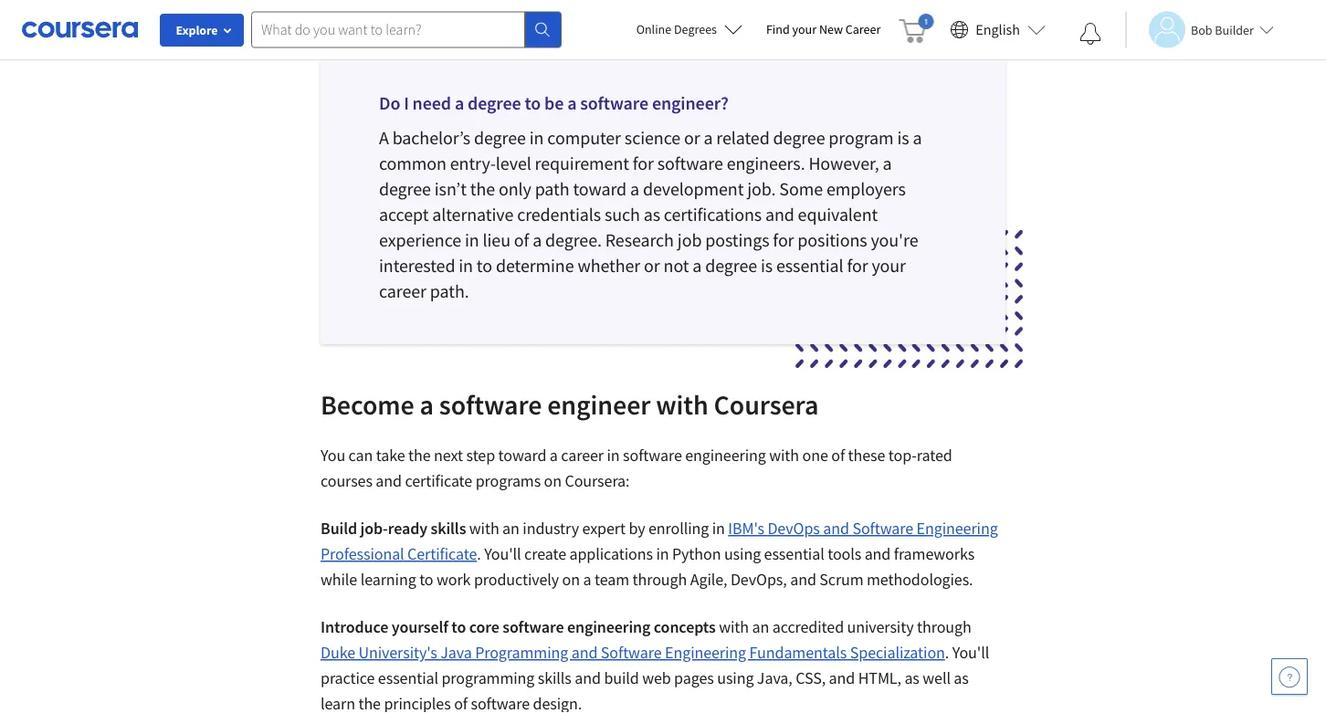 Task type: describe. For each thing, give the bounding box(es) containing it.
degree.
[[546, 229, 602, 252]]

english
[[976, 21, 1021, 39]]

. you'll create applications in python using essential tools and frameworks while learning to work productively on a team through agile, devops, and scrum methodologies.
[[321, 544, 975, 590]]

pages
[[674, 668, 714, 689]]

engineering inside you can take the next step toward a career in software engineering with one of these top-rated courses and certificate programs on coursera:
[[686, 445, 766, 466]]

yourself
[[392, 617, 448, 638]]

a up the employers
[[883, 152, 892, 175]]

a left related
[[704, 127, 713, 149]]

ibm's devops and software engineering professional certificate
[[321, 519, 998, 565]]

some
[[780, 178, 823, 201]]

a
[[379, 127, 389, 149]]

software inside introduce yourself to core software engineering concepts with an accredited university through duke university's java programming and software engineering fundamentals specialization
[[503, 617, 564, 638]]

you'll for with an industry expert by enrolling in
[[484, 544, 521, 565]]

What do you want to learn? text field
[[251, 11, 525, 48]]

whether
[[578, 254, 641, 277]]

bob builder button
[[1126, 11, 1274, 48]]

a up such
[[630, 178, 640, 201]]

in up level
[[530, 127, 544, 149]]

well
[[923, 668, 951, 689]]

you're
[[871, 229, 919, 252]]

in inside . you'll create applications in python using essential tools and frameworks while learning to work productively on a team through agile, devops, and scrum methodologies.
[[656, 544, 669, 565]]

build
[[321, 519, 357, 539]]

bob
[[1192, 21, 1213, 38]]

science
[[625, 127, 681, 149]]

next
[[434, 445, 463, 466]]

research
[[606, 229, 674, 252]]

engineers.
[[727, 152, 805, 175]]

and inside introduce yourself to core software engineering concepts with an accredited university through duke university's java programming and software engineering fundamentals specialization
[[572, 643, 598, 663]]

common
[[379, 152, 447, 175]]

learning
[[361, 570, 416, 590]]

positions
[[798, 229, 868, 252]]

online degrees
[[637, 21, 717, 37]]

with up certificate
[[469, 519, 499, 539]]

development
[[643, 178, 744, 201]]

show notifications image
[[1080, 23, 1102, 45]]

become
[[321, 387, 415, 422]]

certifications
[[664, 203, 762, 226]]

degree left be
[[468, 92, 521, 115]]

core
[[469, 617, 500, 638]]

with inside introduce yourself to core software engineering concepts with an accredited university through duke university's java programming and software engineering fundamentals specialization
[[719, 617, 749, 638]]

in up path.
[[459, 254, 473, 277]]

programs
[[476, 471, 541, 492]]

2 horizontal spatial for
[[847, 254, 869, 277]]

frameworks
[[894, 544, 975, 565]]

and inside ibm's devops and software engineering professional certificate
[[824, 519, 850, 539]]

ibm's
[[729, 519, 765, 539]]

productively
[[474, 570, 559, 590]]

and left build
[[575, 668, 601, 689]]

2 horizontal spatial as
[[954, 668, 969, 689]]

0 vertical spatial or
[[684, 127, 700, 149]]

bob builder
[[1192, 21, 1254, 38]]

isn't
[[435, 178, 467, 201]]

job
[[678, 229, 702, 252]]

alternative
[[432, 203, 514, 226]]

such
[[605, 203, 640, 226]]

1 horizontal spatial as
[[905, 668, 920, 689]]

by
[[629, 519, 646, 539]]

programming
[[442, 668, 535, 689]]

you
[[321, 445, 345, 466]]

not
[[664, 254, 689, 277]]

and right css,
[[829, 668, 855, 689]]

you'll for with an accredited university through
[[953, 643, 990, 663]]

explore button
[[160, 14, 244, 47]]

practice
[[321, 668, 375, 689]]

a right the not
[[693, 254, 702, 277]]

job-
[[360, 519, 388, 539]]

and inside a bachelor's degree in computer science or a related degree program is a common entry-level requirement for software engineers. however, a degree isn't the only path toward a development job. some employers accept alternative credentials such as certifications and equivalent experience in lieu of a degree. research job postings for positions you're interested in to determine whether or not a degree is essential for your career path.
[[766, 203, 795, 226]]

degree up accept
[[379, 178, 431, 201]]

build
[[604, 668, 639, 689]]

java
[[441, 643, 472, 663]]

devops
[[768, 519, 820, 539]]

to inside introduce yourself to core software engineering concepts with an accredited university through duke university's java programming and software engineering fundamentals specialization
[[452, 617, 466, 638]]

web
[[643, 668, 671, 689]]

through inside . you'll create applications in python using essential tools and frameworks while learning to work productively on a team through agile, devops, and scrum methodologies.
[[633, 570, 687, 590]]

the inside a bachelor's degree in computer science or a related degree program is a common entry-level requirement for software engineers. however, a degree isn't the only path toward a development job. some employers accept alternative credentials such as certifications and equivalent experience in lieu of a degree. research job postings for positions you're interested in to determine whether or not a degree is essential for your career path.
[[470, 178, 495, 201]]

you can take the next step toward a career in software engineering with one of these top-rated courses and certificate programs on coursera:
[[321, 445, 953, 492]]

devops,
[[731, 570, 787, 590]]

a bachelor's degree in computer science or a related degree program is a common entry-level requirement for software engineers. however, a degree isn't the only path toward a development job. some employers accept alternative credentials such as certifications and equivalent experience in lieu of a degree. research job postings for positions you're interested in to determine whether or not a degree is essential for your career path.
[[379, 127, 922, 303]]

shopping cart: 1 item image
[[899, 14, 934, 43]]

bachelor's
[[393, 127, 471, 149]]

online
[[637, 21, 672, 37]]

essential inside a bachelor's degree in computer science or a related degree program is a common entry-level requirement for software engineers. however, a degree isn't the only path toward a development job. some employers accept alternative credentials such as certifications and equivalent experience in lieu of a degree. research job postings for positions you're interested in to determine whether or not a degree is essential for your career path.
[[777, 254, 844, 277]]

university's
[[359, 643, 437, 663]]

a right the 'program'
[[913, 127, 922, 149]]

to left be
[[525, 92, 541, 115]]

fundamentals
[[750, 643, 847, 663]]

expert
[[582, 519, 626, 539]]

. you'll practice essential programming skills and build web pages using java, css, and html, as well as learn the principles of software design.
[[321, 643, 990, 714]]

coursera:
[[565, 471, 630, 492]]

rated
[[917, 445, 953, 466]]

related
[[717, 127, 770, 149]]

coursera image
[[22, 15, 138, 44]]

these
[[848, 445, 886, 466]]

program
[[829, 127, 894, 149]]

find
[[767, 21, 790, 37]]

engineering inside introduce yourself to core software engineering concepts with an accredited university through duke university's java programming and software engineering fundamentals specialization
[[567, 617, 651, 638]]

explore
[[176, 22, 218, 38]]

of inside a bachelor's degree in computer science or a related degree program is a common entry-level requirement for software engineers. however, a degree isn't the only path toward a development job. some employers accept alternative credentials such as certifications and equivalent experience in lieu of a degree. research job postings for positions you're interested in to determine whether or not a degree is essential for your career path.
[[514, 229, 529, 252]]

do
[[379, 92, 400, 115]]

and right the tools
[[865, 544, 891, 565]]

find your new career link
[[757, 18, 890, 41]]

0 vertical spatial is
[[898, 127, 910, 149]]

engineer
[[548, 387, 651, 422]]

however,
[[809, 152, 880, 175]]

specialization
[[850, 643, 946, 663]]

new
[[820, 21, 843, 37]]

level
[[496, 152, 532, 175]]

certificate
[[408, 544, 477, 565]]

using inside . you'll practice essential programming skills and build web pages using java, css, and html, as well as learn the principles of software design.
[[717, 668, 754, 689]]

software up computer
[[580, 92, 649, 115]]

industry
[[523, 519, 579, 539]]

professional
[[321, 544, 404, 565]]



Task type: locate. For each thing, give the bounding box(es) containing it.
0 horizontal spatial of
[[454, 694, 468, 714]]

1 vertical spatial engineering
[[665, 643, 747, 663]]

online degrees button
[[622, 9, 757, 49]]

of
[[514, 229, 529, 252], [832, 445, 845, 466], [454, 694, 468, 714]]

an left 'industry'
[[503, 519, 520, 539]]

0 vertical spatial an
[[503, 519, 520, 539]]

0 vertical spatial on
[[544, 471, 562, 492]]

1 horizontal spatial skills
[[538, 668, 572, 689]]

0 horizontal spatial career
[[379, 280, 427, 303]]

a right need at top
[[455, 92, 464, 115]]

degree down postings
[[706, 254, 758, 277]]

software inside you can take the next step toward a career in software engineering with one of these top-rated courses and certificate programs on coursera:
[[623, 445, 682, 466]]

1 horizontal spatial or
[[684, 127, 700, 149]]

a
[[455, 92, 464, 115], [568, 92, 577, 115], [704, 127, 713, 149], [913, 127, 922, 149], [883, 152, 892, 175], [630, 178, 640, 201], [533, 229, 542, 252], [693, 254, 702, 277], [420, 387, 434, 422], [550, 445, 558, 466], [583, 570, 592, 590]]

engineering up duke university's java programming and software engineering fundamentals specialization link
[[567, 617, 651, 638]]

certificate
[[405, 471, 473, 492]]

ibm's devops and software engineering professional certificate link
[[321, 519, 998, 565]]

a inside you can take the next step toward a career in software engineering with one of these top-rated courses and certificate programs on coursera:
[[550, 445, 558, 466]]

as right well
[[954, 668, 969, 689]]

or left the not
[[644, 254, 660, 277]]

. for with an accredited university through
[[946, 643, 950, 663]]

java,
[[757, 668, 793, 689]]

2 vertical spatial essential
[[378, 668, 439, 689]]

1 horizontal spatial you'll
[[953, 643, 990, 663]]

0 horizontal spatial skills
[[431, 519, 466, 539]]

1 horizontal spatial software
[[853, 519, 914, 539]]

. inside . you'll create applications in python using essential tools and frameworks while learning to work productively on a team through agile, devops, and scrum methodologies.
[[477, 544, 481, 565]]

1 horizontal spatial for
[[773, 229, 794, 252]]

software inside ibm's devops and software engineering professional certificate
[[853, 519, 914, 539]]

a up determine
[[533, 229, 542, 252]]

1 vertical spatial toward
[[499, 445, 547, 466]]

on left "coursera:"
[[544, 471, 562, 492]]

0 vertical spatial essential
[[777, 254, 844, 277]]

skills inside . you'll practice essential programming skills and build web pages using java, css, and html, as well as learn the principles of software design.
[[538, 668, 572, 689]]

on inside . you'll create applications in python using essential tools and frameworks while learning to work productively on a team through agile, devops, and scrum methodologies.
[[562, 570, 580, 590]]

0 vertical spatial your
[[793, 21, 817, 37]]

1 horizontal spatial your
[[872, 254, 906, 277]]

engineering
[[686, 445, 766, 466], [567, 617, 651, 638]]

degree up level
[[474, 127, 526, 149]]

with right concepts
[[719, 617, 749, 638]]

and left scrum
[[791, 570, 817, 590]]

0 horizontal spatial you'll
[[484, 544, 521, 565]]

0 vertical spatial for
[[633, 152, 654, 175]]

1 horizontal spatial is
[[898, 127, 910, 149]]

1 vertical spatial or
[[644, 254, 660, 277]]

of right one
[[832, 445, 845, 466]]

you'll right specialization
[[953, 643, 990, 663]]

to down lieu
[[477, 254, 492, 277]]

0 vertical spatial software
[[853, 519, 914, 539]]

path
[[535, 178, 570, 201]]

career down interested
[[379, 280, 427, 303]]

1 vertical spatial engineering
[[567, 617, 651, 638]]

1 vertical spatial career
[[561, 445, 604, 466]]

0 horizontal spatial as
[[644, 203, 661, 226]]

only
[[499, 178, 532, 201]]

duke
[[321, 643, 355, 663]]

software up step
[[439, 387, 542, 422]]

the down entry-
[[470, 178, 495, 201]]

engineering inside ibm's devops and software engineering professional certificate
[[917, 519, 998, 539]]

programming
[[475, 643, 569, 663]]

the right the learn
[[359, 694, 381, 714]]

0 horizontal spatial engineering
[[665, 643, 747, 663]]

for right postings
[[773, 229, 794, 252]]

engineering down the coursera
[[686, 445, 766, 466]]

1 vertical spatial you'll
[[953, 643, 990, 663]]

courses
[[321, 471, 373, 492]]

agile,
[[691, 570, 728, 590]]

0 horizontal spatial is
[[761, 254, 773, 277]]

toward up programs
[[499, 445, 547, 466]]

using down ibm's
[[725, 544, 761, 565]]

for down positions
[[847, 254, 869, 277]]

career inside you can take the next step toward a career in software engineering with one of these top-rated courses and certificate programs on coursera:
[[561, 445, 604, 466]]

create
[[525, 544, 567, 565]]

for
[[633, 152, 654, 175], [773, 229, 794, 252], [847, 254, 869, 277]]

0 vertical spatial you'll
[[484, 544, 521, 565]]

through up well
[[917, 617, 972, 638]]

toward
[[573, 178, 627, 201], [499, 445, 547, 466]]

essential down positions
[[777, 254, 844, 277]]

degree up engineers.
[[774, 127, 826, 149]]

you'll inside . you'll practice essential programming skills and build web pages using java, css, and html, as well as learn the principles of software design.
[[953, 643, 990, 663]]

do i need a degree to be a software engineer?
[[379, 92, 729, 115]]

concepts
[[654, 617, 716, 638]]

employers
[[827, 178, 906, 201]]

in left lieu
[[465, 229, 479, 252]]

you'll inside . you'll create applications in python using essential tools and frameworks while learning to work productively on a team through agile, devops, and scrum methodologies.
[[484, 544, 521, 565]]

introduce
[[321, 617, 389, 638]]

as left well
[[905, 668, 920, 689]]

on
[[544, 471, 562, 492], [562, 570, 580, 590]]

0 horizontal spatial for
[[633, 152, 654, 175]]

a right be
[[568, 92, 577, 115]]

is down postings
[[761, 254, 773, 277]]

0 vertical spatial engineering
[[917, 519, 998, 539]]

1 vertical spatial the
[[409, 445, 431, 466]]

software up programming
[[503, 617, 564, 638]]

requirement
[[535, 152, 629, 175]]

in inside you can take the next step toward a career in software engineering with one of these top-rated courses and certificate programs on coursera:
[[607, 445, 620, 466]]

1 horizontal spatial an
[[752, 617, 770, 638]]

with left one
[[770, 445, 800, 466]]

software
[[853, 519, 914, 539], [601, 643, 662, 663]]

essential up principles
[[378, 668, 439, 689]]

html,
[[859, 668, 902, 689]]

0 vertical spatial the
[[470, 178, 495, 201]]

1 vertical spatial on
[[562, 570, 580, 590]]

software up "coursera:"
[[623, 445, 682, 466]]

through
[[633, 570, 687, 590], [917, 617, 972, 638]]

using left the java,
[[717, 668, 754, 689]]

step
[[467, 445, 495, 466]]

introduce yourself to core software engineering concepts with an accredited university through duke university's java programming and software engineering fundamentals specialization
[[321, 617, 972, 663]]

engineering
[[917, 519, 998, 539], [665, 643, 747, 663]]

skills up the design.
[[538, 668, 572, 689]]

1 horizontal spatial of
[[514, 229, 529, 252]]

with inside you can take the next step toward a career in software engineering with one of these top-rated courses and certificate programs on coursera:
[[770, 445, 800, 466]]

to left work
[[420, 570, 434, 590]]

while
[[321, 570, 357, 590]]

in left ibm's
[[712, 519, 725, 539]]

to left core
[[452, 617, 466, 638]]

a right become
[[420, 387, 434, 422]]

ready
[[388, 519, 428, 539]]

your inside a bachelor's degree in computer science or a related degree program is a common entry-level requirement for software engineers. however, a degree isn't the only path toward a development job. some employers accept alternative credentials such as certifications and equivalent experience in lieu of a degree. research job postings for positions you're interested in to determine whether or not a degree is essential for your career path.
[[872, 254, 906, 277]]

. up productively
[[477, 544, 481, 565]]

become a software engineer with coursera
[[321, 387, 819, 422]]

2 vertical spatial the
[[359, 694, 381, 714]]

and inside you can take the next step toward a career in software engineering with one of these top-rated courses and certificate programs on coursera:
[[376, 471, 402, 492]]

and up the tools
[[824, 519, 850, 539]]

0 horizontal spatial through
[[633, 570, 687, 590]]

2 horizontal spatial the
[[470, 178, 495, 201]]

1 vertical spatial is
[[761, 254, 773, 277]]

a inside . you'll create applications in python using essential tools and frameworks while learning to work productively on a team through agile, devops, and scrum methodologies.
[[583, 570, 592, 590]]

or down engineer? at the top of the page
[[684, 127, 700, 149]]

one
[[803, 445, 829, 466]]

1 vertical spatial through
[[917, 617, 972, 638]]

0 vertical spatial skills
[[431, 519, 466, 539]]

as inside a bachelor's degree in computer science or a related degree program is a common entry-level requirement for software engineers. however, a degree isn't the only path toward a development job. some employers accept alternative credentials such as certifications and equivalent experience in lieu of a degree. research job postings for positions you're interested in to determine whether or not a degree is essential for your career path.
[[644, 203, 661, 226]]

learn
[[321, 694, 355, 714]]

0 vertical spatial using
[[725, 544, 761, 565]]

2 horizontal spatial of
[[832, 445, 845, 466]]

in
[[530, 127, 544, 149], [465, 229, 479, 252], [459, 254, 473, 277], [607, 445, 620, 466], [712, 519, 725, 539], [656, 544, 669, 565]]

your
[[793, 21, 817, 37], [872, 254, 906, 277]]

1 horizontal spatial the
[[409, 445, 431, 466]]

toward down requirement
[[573, 178, 627, 201]]

equivalent
[[798, 203, 878, 226]]

you'll up productively
[[484, 544, 521, 565]]

1 vertical spatial for
[[773, 229, 794, 252]]

a left team
[[583, 570, 592, 590]]

english button
[[943, 0, 1054, 59]]

1 vertical spatial .
[[946, 643, 950, 663]]

applications
[[570, 544, 653, 565]]

engineering inside introduce yourself to core software engineering concepts with an accredited university through duke university's java programming and software engineering fundamentals specialization
[[665, 643, 747, 663]]

0 horizontal spatial .
[[477, 544, 481, 565]]

using inside . you'll create applications in python using essential tools and frameworks while learning to work productively on a team through agile, devops, and scrum methodologies.
[[725, 544, 761, 565]]

software inside a bachelor's degree in computer science or a related degree program is a common entry-level requirement for software engineers. however, a degree isn't the only path toward a development job. some employers accept alternative credentials such as certifications and equivalent experience in lieu of a degree. research job postings for positions you're interested in to determine whether or not a degree is essential for your career path.
[[658, 152, 723, 175]]

0 horizontal spatial the
[[359, 694, 381, 714]]

an inside introduce yourself to core software engineering concepts with an accredited university through duke university's java programming and software engineering fundamentals specialization
[[752, 617, 770, 638]]

of down programming
[[454, 694, 468, 714]]

0 horizontal spatial an
[[503, 519, 520, 539]]

engineering up "frameworks"
[[917, 519, 998, 539]]

toward inside you can take the next step toward a career in software engineering with one of these top-rated courses and certificate programs on coursera:
[[499, 445, 547, 466]]

software inside . you'll practice essential programming skills and build web pages using java, css, and html, as well as learn the principles of software design.
[[471, 694, 530, 714]]

1 horizontal spatial career
[[561, 445, 604, 466]]

2 vertical spatial for
[[847, 254, 869, 277]]

on down the create
[[562, 570, 580, 590]]

lieu
[[483, 229, 511, 252]]

1 vertical spatial using
[[717, 668, 754, 689]]

find your new career
[[767, 21, 881, 37]]

1 vertical spatial an
[[752, 617, 770, 638]]

with up you can take the next step toward a career in software engineering with one of these top-rated courses and certificate programs on coursera:
[[656, 387, 709, 422]]

degrees
[[674, 21, 717, 37]]

software up the "development"
[[658, 152, 723, 175]]

through down ibm's devops and software engineering professional certificate
[[633, 570, 687, 590]]

. up well
[[946, 643, 950, 663]]

python
[[672, 544, 721, 565]]

help center image
[[1279, 666, 1301, 688]]

the inside you can take the next step toward a career in software engineering with one of these top-rated courses and certificate programs on coursera:
[[409, 445, 431, 466]]

as up research
[[644, 203, 661, 226]]

tools
[[828, 544, 862, 565]]

in up "coursera:"
[[607, 445, 620, 466]]

of right lieu
[[514, 229, 529, 252]]

to inside a bachelor's degree in computer science or a related degree program is a common entry-level requirement for software engineers. however, a degree isn't the only path toward a development job. some employers accept alternative credentials such as certifications and equivalent experience in lieu of a degree. research job postings for positions you're interested in to determine whether or not a degree is essential for your career path.
[[477, 254, 492, 277]]

software
[[580, 92, 649, 115], [658, 152, 723, 175], [439, 387, 542, 422], [623, 445, 682, 466], [503, 617, 564, 638], [471, 694, 530, 714]]

0 vertical spatial of
[[514, 229, 529, 252]]

None search field
[[251, 11, 562, 48]]

to inside . you'll create applications in python using essential tools and frameworks while learning to work productively on a team through agile, devops, and scrum methodologies.
[[420, 570, 434, 590]]

your down "you're"
[[872, 254, 906, 277]]

postings
[[706, 229, 770, 252]]

an up fundamentals
[[752, 617, 770, 638]]

0 vertical spatial through
[[633, 570, 687, 590]]

0 horizontal spatial engineering
[[567, 617, 651, 638]]

1 horizontal spatial engineering
[[917, 519, 998, 539]]

the inside . you'll practice essential programming skills and build web pages using java, css, and html, as well as learn the principles of software design.
[[359, 694, 381, 714]]

essential down devops
[[764, 544, 825, 565]]

take
[[376, 445, 405, 466]]

software up the tools
[[853, 519, 914, 539]]

0 vertical spatial career
[[379, 280, 427, 303]]

need
[[413, 92, 451, 115]]

through inside introduce yourself to core software engineering concepts with an accredited university through duke university's java programming and software engineering fundamentals specialization
[[917, 617, 972, 638]]

and up the design.
[[572, 643, 598, 663]]

in down "enrolling"
[[656, 544, 669, 565]]

for down science at the top of the page
[[633, 152, 654, 175]]

top-
[[889, 445, 917, 466]]

scrum
[[820, 570, 864, 590]]

career inside a bachelor's degree in computer science or a related degree program is a common entry-level requirement for software engineers. however, a degree isn't the only path toward a development job. some employers accept alternative credentials such as certifications and equivalent experience in lieu of a degree. research job postings for positions you're interested in to determine whether or not a degree is essential for your career path.
[[379, 280, 427, 303]]

team
[[595, 570, 630, 590]]

and down job.
[[766, 203, 795, 226]]

0 vertical spatial toward
[[573, 178, 627, 201]]

1 vertical spatial skills
[[538, 668, 572, 689]]

on inside you can take the next step toward a career in software engineering with one of these top-rated courses and certificate programs on coursera:
[[544, 471, 562, 492]]

career
[[379, 280, 427, 303], [561, 445, 604, 466]]

path.
[[430, 280, 469, 303]]

0 horizontal spatial toward
[[499, 445, 547, 466]]

is right the 'program'
[[898, 127, 910, 149]]

0 vertical spatial engineering
[[686, 445, 766, 466]]

1 vertical spatial software
[[601, 643, 662, 663]]

1 vertical spatial your
[[872, 254, 906, 277]]

engineer?
[[652, 92, 729, 115]]

skills up certificate
[[431, 519, 466, 539]]

0 horizontal spatial software
[[601, 643, 662, 663]]

css,
[[796, 668, 826, 689]]

determine
[[496, 254, 574, 277]]

1 horizontal spatial toward
[[573, 178, 627, 201]]

of inside . you'll practice essential programming skills and build web pages using java, css, and html, as well as learn the principles of software design.
[[454, 694, 468, 714]]

of inside you can take the next step toward a career in software engineering with one of these top-rated courses and certificate programs on coursera:
[[832, 445, 845, 466]]

and down take
[[376, 471, 402, 492]]

1 vertical spatial of
[[832, 445, 845, 466]]

career up "coursera:"
[[561, 445, 604, 466]]

work
[[437, 570, 471, 590]]

the right take
[[409, 445, 431, 466]]

essential inside . you'll practice essential programming skills and build web pages using java, css, and html, as well as learn the principles of software design.
[[378, 668, 439, 689]]

software down programming
[[471, 694, 530, 714]]

is
[[898, 127, 910, 149], [761, 254, 773, 277]]

builder
[[1216, 21, 1254, 38]]

1 horizontal spatial .
[[946, 643, 950, 663]]

1 horizontal spatial engineering
[[686, 445, 766, 466]]

a down become a software engineer with coursera
[[550, 445, 558, 466]]

duke university's java programming and software engineering fundamentals specialization link
[[321, 643, 946, 663]]

toward inside a bachelor's degree in computer science or a related degree program is a common entry-level requirement for software engineers. however, a degree isn't the only path toward a development job. some employers accept alternative credentials such as certifications and equivalent experience in lieu of a degree. research job postings for positions you're interested in to determine whether or not a degree is essential for your career path.
[[573, 178, 627, 201]]

1 horizontal spatial through
[[917, 617, 972, 638]]

. inside . you'll practice essential programming skills and build web pages using java, css, and html, as well as learn the principles of software design.
[[946, 643, 950, 663]]

experience
[[379, 229, 461, 252]]

. for with an industry expert by enrolling in
[[477, 544, 481, 565]]

0 horizontal spatial your
[[793, 21, 817, 37]]

software inside introduce yourself to core software engineering concepts with an accredited university through duke university's java programming and software engineering fundamentals specialization
[[601, 643, 662, 663]]

accept
[[379, 203, 429, 226]]

0 horizontal spatial or
[[644, 254, 660, 277]]

1 vertical spatial essential
[[764, 544, 825, 565]]

software up build
[[601, 643, 662, 663]]

0 vertical spatial .
[[477, 544, 481, 565]]

interested
[[379, 254, 455, 277]]

i
[[404, 92, 409, 115]]

as
[[644, 203, 661, 226], [905, 668, 920, 689], [954, 668, 969, 689]]

your right find
[[793, 21, 817, 37]]

accredited
[[773, 617, 844, 638]]

2 vertical spatial of
[[454, 694, 468, 714]]

engineering up pages
[[665, 643, 747, 663]]

job.
[[748, 178, 776, 201]]

essential inside . you'll create applications in python using essential tools and frameworks while learning to work productively on a team through agile, devops, and scrum methodologies.
[[764, 544, 825, 565]]



Task type: vqa. For each thing, say whether or not it's contained in the screenshot.
in within the "You can take the next step toward a career in software engineering with one of these top-rated courses and certificate programs on Coursera:"
yes



